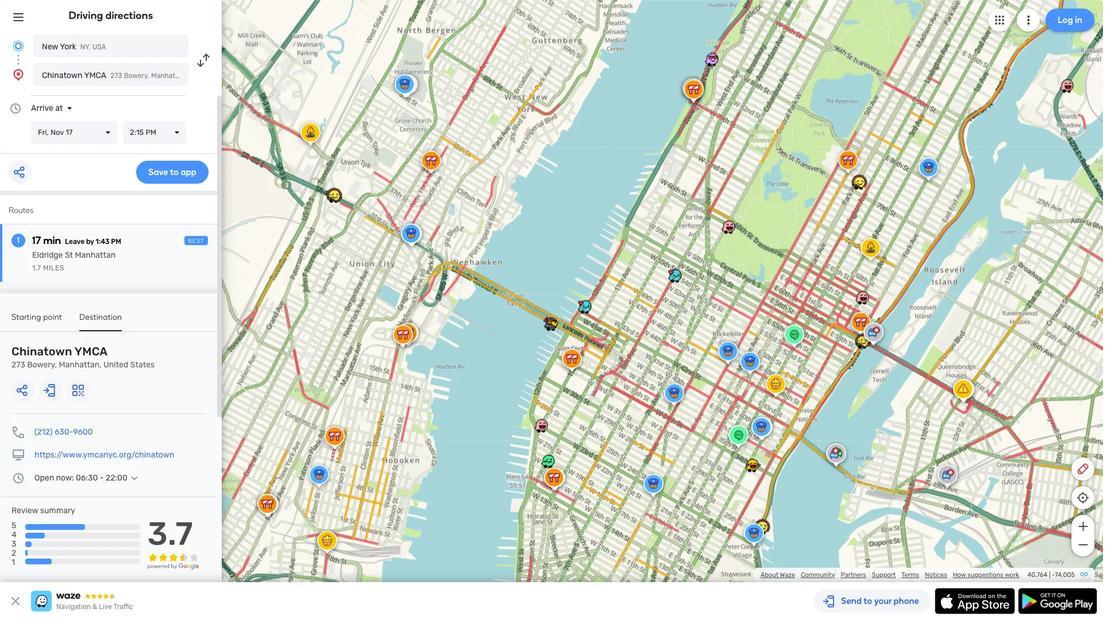 Task type: vqa. For each thing, say whether or not it's contained in the screenshot.
the leftmost States
yes



Task type: describe. For each thing, give the bounding box(es) containing it.
0 vertical spatial bowery,
[[124, 72, 149, 80]]

location image
[[11, 68, 25, 82]]

review summary
[[11, 506, 75, 516]]

5
[[11, 521, 16, 531]]

0 vertical spatial states
[[212, 72, 233, 80]]

summary
[[40, 506, 75, 516]]

0 vertical spatial 273
[[110, 72, 122, 80]]

point
[[43, 313, 62, 323]]

17 inside fri, nov 17 list box
[[66, 128, 73, 137]]

work
[[1006, 572, 1020, 579]]

0 vertical spatial manhattan,
[[151, 72, 188, 80]]

https://www.ymcanyc.org/chinatown link
[[34, 451, 174, 460]]

current location image
[[11, 39, 25, 53]]

routes
[[9, 206, 34, 216]]

2:15 pm
[[130, 128, 156, 137]]

open now: 06:30 - 22:00
[[34, 474, 127, 483]]

3
[[11, 540, 16, 550]]

link image
[[1080, 570, 1089, 579]]

4
[[11, 531, 17, 540]]

1 vertical spatial clock image
[[11, 472, 25, 486]]

9600
[[73, 428, 93, 437]]

usa
[[92, 43, 106, 51]]

0 vertical spatial chinatown
[[42, 71, 82, 80]]

(212) 630-9600 link
[[34, 428, 93, 437]]

fri, nov 17
[[38, 128, 73, 137]]

1 vertical spatial united
[[104, 360, 128, 370]]

leave
[[65, 238, 85, 246]]

new
[[42, 42, 58, 52]]

about waze link
[[761, 572, 796, 579]]

st
[[65, 251, 73, 260]]

06:30
[[76, 474, 98, 483]]

by
[[86, 238, 94, 246]]

74.005
[[1055, 572, 1076, 579]]

0 horizontal spatial states
[[130, 360, 155, 370]]

manhattan
[[75, 251, 116, 260]]

computer image
[[11, 449, 25, 463]]

1 vertical spatial chinatown ymca 273 bowery, manhattan, united states
[[11, 345, 155, 370]]

live
[[99, 604, 112, 612]]

1 vertical spatial manhattan,
[[59, 360, 102, 370]]

fri,
[[38, 128, 49, 137]]

0 vertical spatial ymca
[[84, 71, 106, 80]]

https://www.ymcanyc.org/chinatown
[[34, 451, 174, 460]]

community link
[[801, 572, 836, 579]]

nov
[[51, 128, 64, 137]]

zoom in image
[[1076, 520, 1091, 534]]

22:00
[[106, 474, 127, 483]]

zoom out image
[[1076, 539, 1091, 552]]

notices link
[[926, 572, 948, 579]]

1 vertical spatial 17
[[32, 235, 41, 247]]

40.764 | -74.005
[[1028, 572, 1076, 579]]

0 horizontal spatial -
[[100, 474, 104, 483]]

open
[[34, 474, 54, 483]]

review
[[11, 506, 38, 516]]

directions
[[105, 9, 153, 22]]

0 horizontal spatial 273
[[11, 360, 25, 370]]

pm inside '2:15 pm' 'list box'
[[146, 128, 156, 137]]

terms link
[[902, 572, 920, 579]]

starting point button
[[11, 313, 62, 331]]

0 vertical spatial united
[[189, 72, 211, 80]]

1 inside 5 4 3 2 1
[[11, 558, 15, 568]]



Task type: locate. For each thing, give the bounding box(es) containing it.
ymca
[[84, 71, 106, 80], [75, 345, 108, 359]]

now:
[[56, 474, 74, 483]]

0 vertical spatial -
[[100, 474, 104, 483]]

(212)
[[34, 428, 53, 437]]

notices
[[926, 572, 948, 579]]

17 min leave by 1:43 pm
[[32, 235, 121, 247]]

1 vertical spatial -
[[1053, 572, 1055, 579]]

0 horizontal spatial united
[[104, 360, 128, 370]]

pm
[[146, 128, 156, 137], [111, 238, 121, 246]]

bowery, down starting point button
[[27, 360, 57, 370]]

bowery,
[[124, 72, 149, 80], [27, 360, 57, 370]]

arrive at
[[31, 103, 63, 113]]

partners
[[841, 572, 867, 579]]

terms
[[902, 572, 920, 579]]

0 vertical spatial pm
[[146, 128, 156, 137]]

chinatown ymca 273 bowery, manhattan, united states down destination button
[[11, 345, 155, 370]]

1 down 3
[[11, 558, 15, 568]]

1 horizontal spatial -
[[1053, 572, 1055, 579]]

pm right 2:15
[[146, 128, 156, 137]]

- right |
[[1053, 572, 1055, 579]]

at
[[55, 103, 63, 113]]

fri, nov 17 list box
[[31, 121, 117, 144]]

1 horizontal spatial pm
[[146, 128, 156, 137]]

destination
[[79, 313, 122, 323]]

0 horizontal spatial bowery,
[[27, 360, 57, 370]]

1 horizontal spatial united
[[189, 72, 211, 80]]

3.7
[[148, 516, 193, 554]]

clock image
[[9, 102, 22, 116], [11, 472, 25, 486]]

driving directions
[[69, 9, 153, 22]]

1 vertical spatial chinatown
[[11, 345, 72, 359]]

17
[[66, 128, 73, 137], [32, 235, 41, 247]]

support
[[872, 572, 896, 579]]

273
[[110, 72, 122, 80], [11, 360, 25, 370]]

1 vertical spatial pm
[[111, 238, 121, 246]]

waze
[[780, 572, 796, 579]]

starting point
[[11, 313, 62, 323]]

1 vertical spatial 1
[[11, 558, 15, 568]]

1 vertical spatial ymca
[[75, 345, 108, 359]]

chinatown
[[42, 71, 82, 80], [11, 345, 72, 359]]

5 4 3 2 1
[[11, 521, 17, 568]]

clock image left arrive
[[9, 102, 22, 116]]

1 horizontal spatial 17
[[66, 128, 73, 137]]

starting
[[11, 313, 41, 323]]

chinatown ymca 273 bowery, manhattan, united states
[[42, 71, 233, 80], [11, 345, 155, 370]]

min
[[43, 235, 61, 247]]

2:15
[[130, 128, 144, 137]]

suggestions
[[968, 572, 1004, 579]]

partners link
[[841, 572, 867, 579]]

eldridge
[[32, 251, 63, 260]]

630-
[[55, 428, 73, 437]]

pencil image
[[1077, 463, 1091, 477]]

1 down routes
[[17, 236, 20, 245]]

2:15 pm list box
[[123, 121, 186, 144]]

miles
[[43, 264, 64, 272]]

2
[[11, 549, 16, 559]]

pm right 1:43
[[111, 238, 121, 246]]

0 vertical spatial 1
[[17, 236, 20, 245]]

-
[[100, 474, 104, 483], [1053, 572, 1055, 579]]

&
[[92, 604, 97, 612]]

ymca down usa
[[84, 71, 106, 80]]

chinatown ymca 273 bowery, manhattan, united states down usa
[[42, 71, 233, 80]]

york
[[60, 42, 76, 52]]

1 horizontal spatial 273
[[110, 72, 122, 80]]

chevron down image
[[127, 474, 141, 483]]

1 horizontal spatial bowery,
[[124, 72, 149, 80]]

ny,
[[80, 43, 91, 51]]

new york ny, usa
[[42, 42, 106, 52]]

1 vertical spatial 273
[[11, 360, 25, 370]]

about
[[761, 572, 779, 579]]

navigation
[[56, 604, 91, 612]]

support link
[[872, 572, 896, 579]]

x image
[[9, 595, 22, 609]]

40.764
[[1028, 572, 1048, 579]]

about waze community partners support terms notices how suggestions work
[[761, 572, 1020, 579]]

17 left min
[[32, 235, 41, 247]]

1 vertical spatial states
[[130, 360, 155, 370]]

how suggestions work link
[[954, 572, 1020, 579]]

eldridge st manhattan 1.7 miles
[[32, 251, 116, 272]]

0 horizontal spatial manhattan,
[[59, 360, 102, 370]]

0 horizontal spatial 17
[[32, 235, 41, 247]]

0 horizontal spatial pm
[[111, 238, 121, 246]]

arrive
[[31, 103, 53, 113]]

0 vertical spatial clock image
[[9, 102, 22, 116]]

community
[[801, 572, 836, 579]]

1:43
[[96, 238, 110, 246]]

destination button
[[79, 313, 122, 332]]

0 vertical spatial chinatown ymca 273 bowery, manhattan, united states
[[42, 71, 233, 80]]

(212) 630-9600
[[34, 428, 93, 437]]

best
[[188, 238, 205, 245]]

chinatown down york
[[42, 71, 82, 80]]

0 vertical spatial 17
[[66, 128, 73, 137]]

pm inside 17 min leave by 1:43 pm
[[111, 238, 121, 246]]

- left 22:00
[[100, 474, 104, 483]]

1.7
[[32, 264, 41, 272]]

driving
[[69, 9, 103, 22]]

united
[[189, 72, 211, 80], [104, 360, 128, 370]]

traffic
[[114, 604, 133, 612]]

1 horizontal spatial 1
[[17, 236, 20, 245]]

bowery, up 2:15
[[124, 72, 149, 80]]

navigation & live traffic
[[56, 604, 133, 612]]

0 horizontal spatial 1
[[11, 558, 15, 568]]

1
[[17, 236, 20, 245], [11, 558, 15, 568]]

|
[[1050, 572, 1051, 579]]

how
[[954, 572, 967, 579]]

manhattan,
[[151, 72, 188, 80], [59, 360, 102, 370]]

clock image down computer icon
[[11, 472, 25, 486]]

1 vertical spatial bowery,
[[27, 360, 57, 370]]

call image
[[11, 426, 25, 440]]

chinatown down starting point button
[[11, 345, 72, 359]]

states
[[212, 72, 233, 80], [130, 360, 155, 370]]

1 horizontal spatial manhattan,
[[151, 72, 188, 80]]

ymca down destination button
[[75, 345, 108, 359]]

open now: 06:30 - 22:00 button
[[34, 474, 141, 483]]

17 right nov
[[66, 128, 73, 137]]

1 horizontal spatial states
[[212, 72, 233, 80]]



